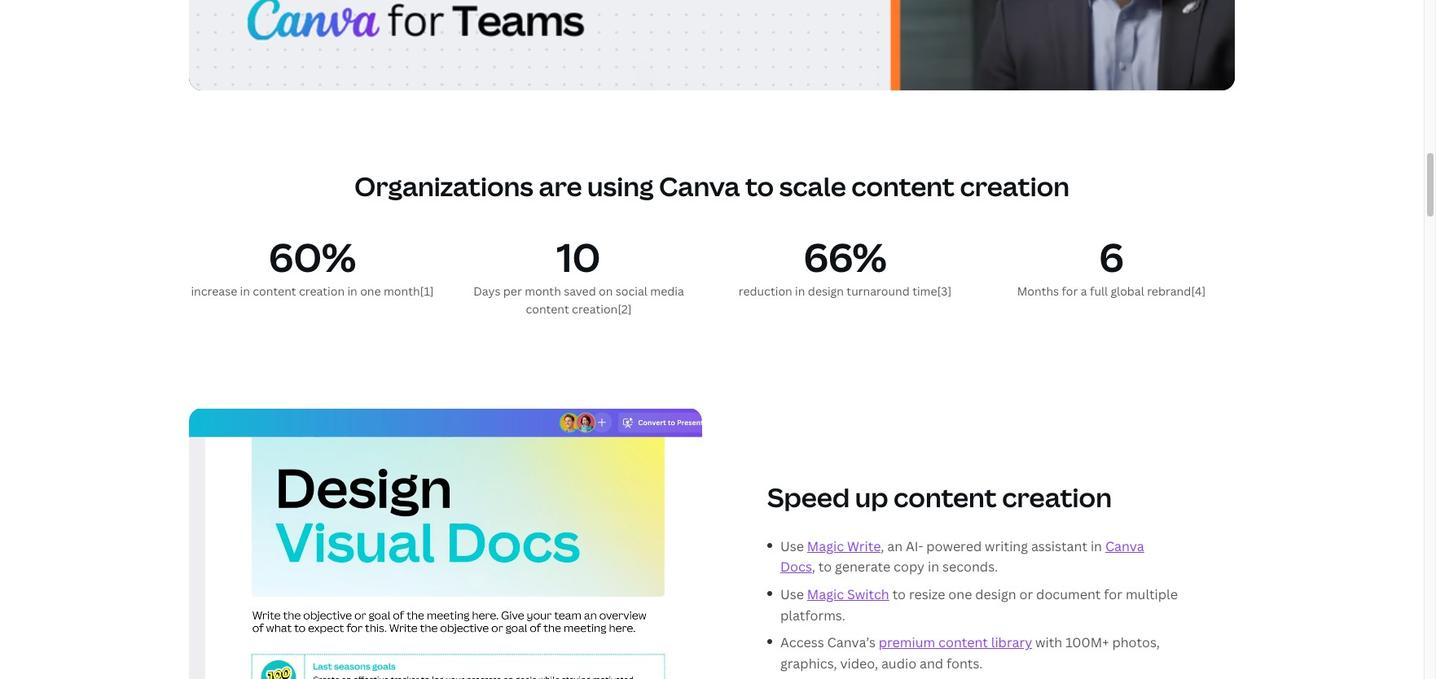 Task type: locate. For each thing, give the bounding box(es) containing it.
1 use from the top
[[781, 538, 804, 556]]

1 horizontal spatial canva
[[1106, 538, 1145, 556]]

use
[[781, 538, 804, 556], [781, 586, 804, 604]]

magic up docs in the right bottom of the page
[[807, 538, 844, 556]]

, left an
[[881, 538, 884, 556]]

0 horizontal spatial ,
[[812, 559, 816, 576]]

1 vertical spatial for
[[1104, 586, 1123, 604]]

creation inside 60% increase in content creation in one month[1]
[[299, 284, 345, 299]]

1 vertical spatial creation
[[299, 284, 345, 299]]

to down magic write link
[[819, 559, 832, 576]]

0 vertical spatial magic
[[807, 538, 844, 556]]

one left month[1]
[[360, 284, 381, 299]]

copy
[[894, 559, 925, 576]]

magic up platforms.
[[807, 586, 844, 604]]

increase
[[191, 284, 237, 299]]

0 vertical spatial creation
[[960, 169, 1070, 204]]

6 months for a full global rebrand[4]
[[1017, 231, 1206, 299]]

for inside 6 months for a full global rebrand[4]
[[1062, 284, 1078, 299]]

use magic write , an ai- powered writing assistant in
[[781, 538, 1106, 556]]

rebrand[4]
[[1147, 284, 1206, 299]]

content inside '10 days per month saved on social media content creation[2]'
[[526, 302, 569, 317]]

canva docs link
[[781, 538, 1145, 576]]

content
[[852, 169, 955, 204], [253, 284, 296, 299], [526, 302, 569, 317], [894, 480, 997, 515], [939, 634, 988, 652]]

design inside to resize one design or document for multiple platforms.
[[976, 586, 1017, 604]]

design for 66%
[[808, 284, 844, 299]]

scale
[[780, 169, 846, 204]]

creation
[[960, 169, 1070, 204], [299, 284, 345, 299], [1002, 480, 1112, 515]]

one
[[360, 284, 381, 299], [949, 586, 972, 604]]

0 vertical spatial for
[[1062, 284, 1078, 299]]

canva
[[659, 169, 740, 204], [1106, 538, 1145, 556]]

6
[[1099, 231, 1124, 284]]

saved
[[564, 284, 596, 299]]

0 vertical spatial use
[[781, 538, 804, 556]]

0 horizontal spatial canva
[[659, 169, 740, 204]]

design down '66%'
[[808, 284, 844, 299]]

per
[[503, 284, 522, 299]]

in
[[240, 284, 250, 299], [347, 284, 358, 299], [795, 284, 805, 299], [1091, 538, 1102, 556], [928, 559, 940, 576]]

1 magic from the top
[[807, 538, 844, 556]]

1 vertical spatial use
[[781, 586, 804, 604]]

an
[[887, 538, 903, 556]]

are
[[539, 169, 582, 204]]

1 vertical spatial ,
[[812, 559, 816, 576]]

for left multiple
[[1104, 586, 1123, 604]]

0 vertical spatial to
[[746, 169, 774, 204]]

reduction
[[739, 284, 793, 299]]

0 horizontal spatial one
[[360, 284, 381, 299]]

social
[[616, 284, 648, 299]]

1 vertical spatial magic
[[807, 586, 844, 604]]

1 vertical spatial design
[[976, 586, 1017, 604]]

1 vertical spatial one
[[949, 586, 972, 604]]

design
[[808, 284, 844, 299], [976, 586, 1017, 604]]

1 horizontal spatial for
[[1104, 586, 1123, 604]]

for
[[1062, 284, 1078, 299], [1104, 586, 1123, 604]]

time[3]
[[913, 284, 952, 299]]

magic
[[807, 538, 844, 556], [807, 586, 844, 604]]

for left a at the top of page
[[1062, 284, 1078, 299]]

design inside 66% reduction in design turnaround time[3]
[[808, 284, 844, 299]]

,
[[881, 538, 884, 556], [812, 559, 816, 576]]

on
[[599, 284, 613, 299]]

photos,
[[1113, 634, 1160, 652]]

1 vertical spatial to
[[819, 559, 832, 576]]

to left scale
[[746, 169, 774, 204]]

canva's
[[828, 634, 876, 652]]

speed
[[768, 480, 850, 515]]

in right assistant
[[1091, 538, 1102, 556]]

design left or on the bottom of the page
[[976, 586, 1017, 604]]

66%
[[804, 231, 887, 284]]

canva right using
[[659, 169, 740, 204]]

creation[2]
[[572, 302, 632, 317]]

0 horizontal spatial for
[[1062, 284, 1078, 299]]

1 horizontal spatial design
[[976, 586, 1017, 604]]

1 vertical spatial canva
[[1106, 538, 1145, 556]]

speed up content creation
[[768, 480, 1112, 515]]

0 vertical spatial canva
[[659, 169, 740, 204]]

graphics,
[[781, 655, 837, 673]]

magic write link
[[807, 538, 881, 556]]

2 use from the top
[[781, 586, 804, 604]]

1 horizontal spatial to
[[819, 559, 832, 576]]

2 magic from the top
[[807, 586, 844, 604]]

and
[[920, 655, 944, 673]]

use magic switch
[[781, 586, 890, 604]]

0 vertical spatial design
[[808, 284, 844, 299]]

in right reduction
[[795, 284, 805, 299]]

switch
[[847, 586, 890, 604]]

one down the seconds.
[[949, 586, 972, 604]]

with
[[1036, 634, 1063, 652]]

premium
[[879, 634, 936, 652]]

platforms.
[[781, 607, 846, 625]]

use down docs in the right bottom of the page
[[781, 586, 804, 604]]

, up use magic switch
[[812, 559, 816, 576]]

use up docs in the right bottom of the page
[[781, 538, 804, 556]]

ai-
[[906, 538, 924, 556]]

in inside 66% reduction in design turnaround time[3]
[[795, 284, 805, 299]]

write
[[847, 538, 881, 556]]

month
[[525, 284, 561, 299]]

with 100m+ photos, graphics, video, audio and fonts.
[[781, 634, 1160, 673]]

1 horizontal spatial one
[[949, 586, 972, 604]]

2 horizontal spatial to
[[893, 586, 906, 604]]

0 vertical spatial ,
[[881, 538, 884, 556]]

to
[[746, 169, 774, 204], [819, 559, 832, 576], [893, 586, 906, 604]]

canva up multiple
[[1106, 538, 1145, 556]]

access canva's premium content library
[[781, 634, 1033, 652]]

magic switch link
[[807, 586, 890, 604]]

0 horizontal spatial design
[[808, 284, 844, 299]]

to down , to generate copy in seconds.
[[893, 586, 906, 604]]

0 vertical spatial one
[[360, 284, 381, 299]]

resize
[[909, 586, 946, 604]]

one inside 60% increase in content creation in one month[1]
[[360, 284, 381, 299]]

canva inside canva docs
[[1106, 538, 1145, 556]]

2 vertical spatial to
[[893, 586, 906, 604]]

2 vertical spatial creation
[[1002, 480, 1112, 515]]



Task type: vqa. For each thing, say whether or not it's contained in the screenshot.
YouTube
no



Task type: describe. For each thing, give the bounding box(es) containing it.
writing
[[985, 538, 1028, 556]]

video,
[[840, 655, 878, 673]]

canva docs
[[781, 538, 1145, 576]]

, to generate copy in seconds.
[[812, 559, 998, 576]]

10 days per month saved on social media content creation[2]
[[474, 231, 684, 317]]

one inside to resize one design or document for multiple platforms.
[[949, 586, 972, 604]]

66% reduction in design turnaround time[3]
[[739, 231, 952, 299]]

assistant
[[1031, 538, 1088, 556]]

full
[[1090, 284, 1108, 299]]

fonts.
[[947, 655, 983, 673]]

premium content library link
[[879, 634, 1033, 652]]

1 horizontal spatial ,
[[881, 538, 884, 556]]

magic for switch
[[807, 586, 844, 604]]

to resize one design or document for multiple platforms.
[[781, 586, 1178, 625]]

for inside to resize one design or document for multiple platforms.
[[1104, 586, 1123, 604]]

in down the 60%
[[347, 284, 358, 299]]

organizations are using canva to scale content creation
[[354, 169, 1070, 204]]

access
[[781, 634, 824, 652]]

months
[[1017, 284, 1059, 299]]

turnaround
[[847, 284, 910, 299]]

days
[[474, 284, 501, 299]]

in down use magic write , an ai- powered writing assistant in
[[928, 559, 940, 576]]

document
[[1037, 586, 1101, 604]]

use for use magic switch
[[781, 586, 804, 604]]

magic for write
[[807, 538, 844, 556]]

design for to
[[976, 586, 1017, 604]]

seconds.
[[943, 559, 998, 576]]

library
[[991, 634, 1033, 652]]

media
[[650, 284, 684, 299]]

multiple
[[1126, 586, 1178, 604]]

to inside to resize one design or document for multiple platforms.
[[893, 586, 906, 604]]

60% increase in content creation in one month[1]
[[191, 231, 434, 299]]

month[1]
[[384, 284, 434, 299]]

audio
[[882, 655, 917, 673]]

organizations
[[354, 169, 534, 204]]

docs
[[781, 559, 812, 576]]

powered
[[927, 538, 982, 556]]

content inside 60% increase in content creation in one month[1]
[[253, 284, 296, 299]]

or
[[1020, 586, 1033, 604]]

generate
[[835, 559, 891, 576]]

a
[[1081, 284, 1087, 299]]

in right increase
[[240, 284, 250, 299]]

using
[[588, 169, 654, 204]]

10
[[557, 231, 601, 284]]

0 horizontal spatial to
[[746, 169, 774, 204]]

60%
[[269, 231, 356, 284]]

up
[[855, 480, 889, 515]]

100m+
[[1066, 634, 1109, 652]]

use for use magic write , an ai- powered writing assistant in
[[781, 538, 804, 556]]

global
[[1111, 284, 1145, 299]]



